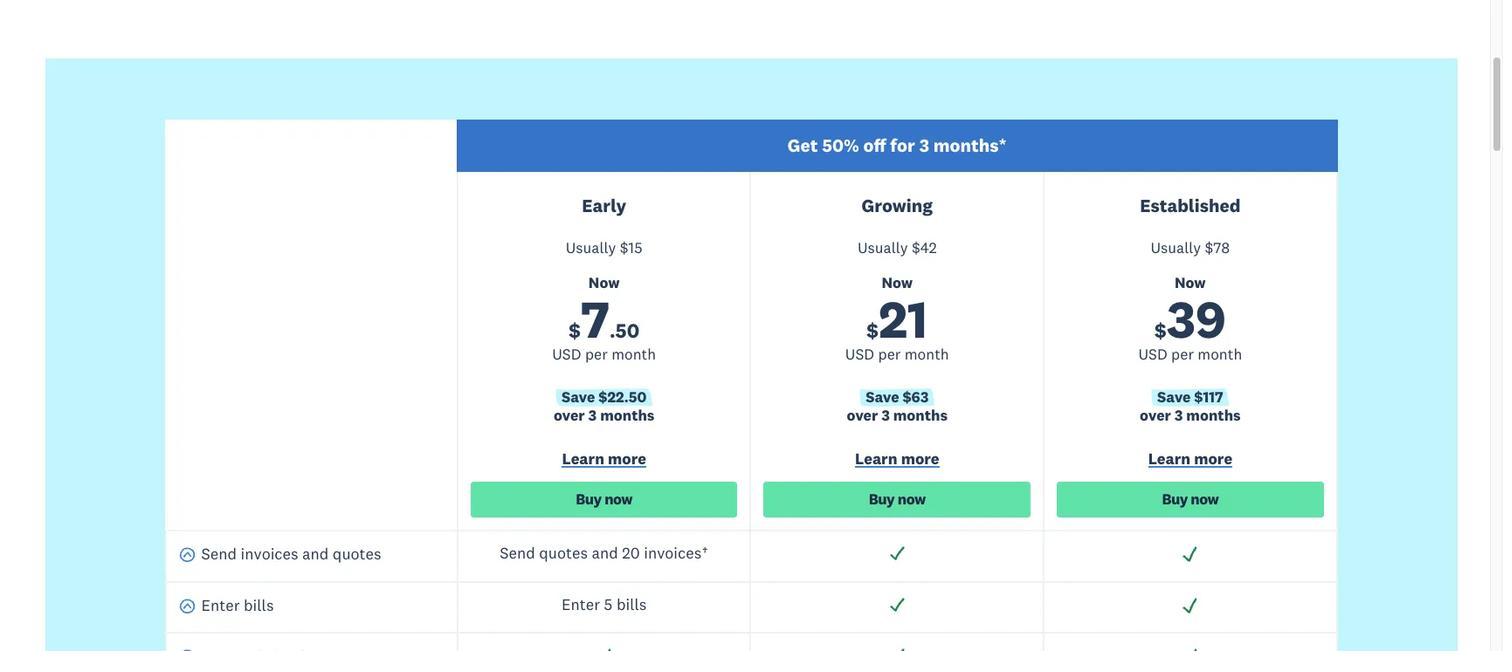 Task type: vqa. For each thing, say whether or not it's contained in the screenshot.
02 days, 16 hours, 46 minutes and 36 seconds timer
no



Task type: locate. For each thing, give the bounding box(es) containing it.
0 horizontal spatial enter
[[201, 596, 240, 616]]

learn more link down "save $22.50" on the bottom left of the page
[[471, 449, 738, 474]]

usually down established
[[1151, 238, 1202, 258]]

save for 7
[[562, 388, 595, 407]]

learn more down save $63 at the right bottom of page
[[856, 449, 940, 469]]

3 for 39
[[1175, 407, 1184, 426]]

and right invoices on the bottom of page
[[302, 545, 329, 565]]

now down usually $ 78
[[1175, 273, 1207, 293]]

now down the usually $ 42
[[882, 273, 913, 293]]

0 horizontal spatial learn
[[562, 449, 605, 469]]

enter inside button
[[201, 596, 240, 616]]

over
[[554, 407, 585, 426], [847, 407, 878, 426], [1140, 407, 1172, 426]]

2 per from the left
[[879, 345, 901, 365]]

learn more
[[562, 449, 647, 469], [856, 449, 940, 469], [1149, 449, 1233, 469]]

save
[[562, 388, 595, 407], [866, 388, 900, 407], [1158, 388, 1191, 407]]

2 horizontal spatial usd
[[1139, 345, 1168, 365]]

per up save $63 at the right bottom of page
[[879, 345, 901, 365]]

1 horizontal spatial enter
[[562, 595, 600, 615]]

2 horizontal spatial learn more
[[1149, 449, 1233, 469]]

now for 21
[[898, 490, 926, 509]]

3 more from the left
[[1195, 449, 1233, 469]]

1 horizontal spatial and
[[592, 544, 619, 564]]

3 over 3 months from the left
[[1140, 407, 1242, 426]]

0 horizontal spatial quotes
[[333, 545, 382, 565]]

2 horizontal spatial learn more link
[[1057, 449, 1325, 474]]

1 per from the left
[[585, 345, 608, 365]]

1 months from the left
[[600, 407, 655, 426]]

usd per month for 21
[[846, 345, 950, 365]]

3 buy from the left
[[1163, 490, 1188, 509]]

now for 39
[[1175, 273, 1207, 293]]

more down $22.50
[[608, 449, 647, 469]]

buy now link for 21
[[764, 482, 1031, 518]]

$ inside $ 7 . 50
[[569, 318, 581, 343]]

0 horizontal spatial buy
[[576, 490, 602, 509]]

0 horizontal spatial month
[[612, 345, 656, 365]]

1 horizontal spatial buy now link
[[764, 482, 1031, 518]]

usually for 7
[[566, 238, 616, 258]]

usd up "save $22.50" on the bottom left of the page
[[553, 345, 582, 365]]

send invoices and quotes button
[[179, 545, 382, 570]]

21
[[879, 287, 928, 352]]

2 horizontal spatial month
[[1198, 345, 1243, 365]]

learn more link down save $117 at the right
[[1057, 449, 1325, 474]]

15
[[629, 238, 643, 258]]

over 3 months for 39
[[1140, 407, 1242, 426]]

and left 20
[[592, 544, 619, 564]]

3 month from the left
[[1198, 345, 1243, 365]]

$117
[[1195, 388, 1224, 407]]

learn more link down save $63 at the right bottom of page
[[764, 449, 1031, 474]]

invoices†
[[644, 544, 709, 564]]

learn down "save $22.50" on the bottom left of the page
[[562, 449, 605, 469]]

0 horizontal spatial now
[[589, 273, 620, 293]]

2 month from the left
[[905, 345, 950, 365]]

usd left the 21
[[846, 345, 875, 365]]

2 learn more from the left
[[856, 449, 940, 469]]

learn more link
[[471, 449, 738, 474], [764, 449, 1031, 474], [1057, 449, 1325, 474]]

1 horizontal spatial buy
[[869, 490, 895, 509]]

2 horizontal spatial over 3 months
[[1140, 407, 1242, 426]]

now for 7
[[605, 490, 633, 509]]

3 usd from the left
[[1139, 345, 1168, 365]]

1 now from the left
[[605, 490, 633, 509]]

usd
[[553, 345, 582, 365], [846, 345, 875, 365], [1139, 345, 1168, 365]]

3 months from the left
[[1187, 407, 1242, 426]]

save left $22.50
[[562, 388, 595, 407]]

3 left $22.50
[[589, 407, 597, 426]]

3 now from the left
[[1191, 490, 1219, 509]]

0 horizontal spatial save
[[562, 388, 595, 407]]

enter
[[562, 595, 600, 615], [201, 596, 240, 616]]

send inside "button"
[[201, 545, 237, 565]]

send
[[500, 544, 535, 564], [201, 545, 237, 565]]

quotes
[[539, 544, 588, 564], [333, 545, 382, 565]]

2 horizontal spatial buy now
[[1163, 490, 1219, 509]]

2 horizontal spatial buy now link
[[1057, 482, 1325, 518]]

1 horizontal spatial save
[[866, 388, 900, 407]]

1 usd per month from the left
[[553, 345, 656, 365]]

2 over 3 months from the left
[[847, 407, 948, 426]]

3 left $117
[[1175, 407, 1184, 426]]

$
[[620, 238, 629, 258], [912, 238, 921, 258], [1205, 238, 1214, 258], [569, 318, 581, 343], [867, 318, 879, 343], [1155, 318, 1167, 343]]

1 learn more from the left
[[562, 449, 647, 469]]

1 horizontal spatial over
[[847, 407, 878, 426]]

usually $ 78
[[1151, 238, 1231, 258]]

learn down save $117 at the right
[[1149, 449, 1191, 469]]

per up save $117 at the right
[[1172, 345, 1195, 365]]

1 horizontal spatial learn more
[[856, 449, 940, 469]]

per for 21
[[879, 345, 901, 365]]

over for 7
[[554, 407, 585, 426]]

2 horizontal spatial per
[[1172, 345, 1195, 365]]

buy for 39
[[1163, 490, 1188, 509]]

save left $63
[[866, 388, 900, 407]]

2 now from the left
[[882, 273, 913, 293]]

1 over 3 months from the left
[[554, 407, 655, 426]]

3 for 7
[[589, 407, 597, 426]]

1 horizontal spatial learn
[[856, 449, 898, 469]]

2 learn more link from the left
[[764, 449, 1031, 474]]

usually for 39
[[1151, 238, 1202, 258]]

1 horizontal spatial usd per month
[[846, 345, 950, 365]]

0 horizontal spatial usd per month
[[553, 345, 656, 365]]

months
[[600, 407, 655, 426], [894, 407, 948, 426], [1187, 407, 1242, 426]]

enter for enter 5 bills
[[562, 595, 600, 615]]

39
[[1167, 287, 1227, 352]]

0 horizontal spatial usually
[[566, 238, 616, 258]]

5
[[604, 595, 613, 615]]

included image
[[1182, 545, 1200, 564], [889, 597, 907, 615], [1182, 597, 1200, 615], [1182, 648, 1200, 652]]

2 over from the left
[[847, 407, 878, 426]]

learn for 7
[[562, 449, 605, 469]]

2 horizontal spatial months
[[1187, 407, 1242, 426]]

3 left $63
[[882, 407, 890, 426]]

2 now from the left
[[898, 490, 926, 509]]

month up $63
[[905, 345, 950, 365]]

1 horizontal spatial month
[[905, 345, 950, 365]]

$22.50
[[599, 388, 647, 407]]

1 horizontal spatial months
[[894, 407, 948, 426]]

more down $63
[[902, 449, 940, 469]]

month down 50
[[612, 345, 656, 365]]

3 over from the left
[[1140, 407, 1172, 426]]

42
[[921, 238, 937, 258]]

over left $117
[[1140, 407, 1172, 426]]

send invoices and quotes
[[201, 545, 382, 565]]

3 learn from the left
[[1149, 449, 1191, 469]]

0 horizontal spatial over 3 months
[[554, 407, 655, 426]]

per up "save $22.50" on the bottom left of the page
[[585, 345, 608, 365]]

off
[[864, 134, 887, 158]]

1 horizontal spatial usually
[[858, 238, 908, 258]]

1 horizontal spatial over 3 months
[[847, 407, 948, 426]]

2 more from the left
[[902, 449, 940, 469]]

$ down established
[[1205, 238, 1214, 258]]

over 3 months
[[554, 407, 655, 426], [847, 407, 948, 426], [1140, 407, 1242, 426]]

2 months from the left
[[894, 407, 948, 426]]

1 save from the left
[[562, 388, 595, 407]]

2 horizontal spatial usd per month
[[1139, 345, 1243, 365]]

1 horizontal spatial usd
[[846, 345, 875, 365]]

included image
[[889, 545, 907, 564], [595, 648, 614, 652], [889, 648, 907, 652]]

3 for 21
[[882, 407, 890, 426]]

2 horizontal spatial now
[[1175, 273, 1207, 293]]

2 horizontal spatial save
[[1158, 388, 1191, 407]]

enter down send invoices and quotes "button"
[[201, 596, 240, 616]]

0 horizontal spatial learn more
[[562, 449, 647, 469]]

over left $63
[[847, 407, 878, 426]]

3 usd per month from the left
[[1139, 345, 1243, 365]]

2 horizontal spatial over
[[1140, 407, 1172, 426]]

more
[[608, 449, 647, 469], [902, 449, 940, 469], [1195, 449, 1233, 469]]

months*
[[934, 134, 1007, 158]]

1 buy now link from the left
[[471, 482, 738, 518]]

2 learn from the left
[[856, 449, 898, 469]]

over left $22.50
[[554, 407, 585, 426]]

0 horizontal spatial over
[[554, 407, 585, 426]]

1 usually from the left
[[566, 238, 616, 258]]

0 horizontal spatial learn more link
[[471, 449, 738, 474]]

learn more for 21
[[856, 449, 940, 469]]

now
[[605, 490, 633, 509], [898, 490, 926, 509], [1191, 490, 1219, 509]]

now down usually $ 15
[[589, 273, 620, 293]]

0 horizontal spatial send
[[201, 545, 237, 565]]

3 now from the left
[[1175, 273, 1207, 293]]

0 horizontal spatial now
[[605, 490, 633, 509]]

0 horizontal spatial per
[[585, 345, 608, 365]]

1 horizontal spatial send
[[500, 544, 535, 564]]

usd per month up save $117 at the right
[[1139, 345, 1243, 365]]

2 horizontal spatial now
[[1191, 490, 1219, 509]]

3 buy now link from the left
[[1057, 482, 1325, 518]]

78
[[1214, 238, 1231, 258]]

more down $117
[[1195, 449, 1233, 469]]

0 horizontal spatial buy now link
[[471, 482, 738, 518]]

usually down growing
[[858, 238, 908, 258]]

months for 39
[[1187, 407, 1242, 426]]

0 horizontal spatial buy now
[[576, 490, 633, 509]]

usd up save $117 at the right
[[1139, 345, 1168, 365]]

1 horizontal spatial now
[[882, 273, 913, 293]]

1 buy now from the left
[[576, 490, 633, 509]]

2 horizontal spatial buy
[[1163, 490, 1188, 509]]

1 over from the left
[[554, 407, 585, 426]]

enter for enter bills
[[201, 596, 240, 616]]

enter bills
[[201, 596, 274, 616]]

3 save from the left
[[1158, 388, 1191, 407]]

month
[[612, 345, 656, 365], [905, 345, 950, 365], [1198, 345, 1243, 365]]

3
[[920, 134, 930, 158], [589, 407, 597, 426], [882, 407, 890, 426], [1175, 407, 1184, 426]]

enter 5 bills
[[562, 595, 647, 615]]

2 buy now link from the left
[[764, 482, 1031, 518]]

and inside "button"
[[302, 545, 329, 565]]

1 horizontal spatial more
[[902, 449, 940, 469]]

2 usd per month from the left
[[846, 345, 950, 365]]

$ left .
[[569, 318, 581, 343]]

buy for 21
[[869, 490, 895, 509]]

3 per from the left
[[1172, 345, 1195, 365]]

now for 21
[[882, 273, 913, 293]]

1 month from the left
[[612, 345, 656, 365]]

1 horizontal spatial now
[[898, 490, 926, 509]]

send quotes and 20 invoices†
[[500, 544, 709, 564]]

month up $117
[[1198, 345, 1243, 365]]

learn more down "save $22.50" on the bottom left of the page
[[562, 449, 647, 469]]

usd per month down .
[[553, 345, 656, 365]]

1 horizontal spatial buy now
[[869, 490, 926, 509]]

0 horizontal spatial usd
[[553, 345, 582, 365]]

usually $ 15
[[566, 238, 643, 258]]

buy
[[576, 490, 602, 509], [869, 490, 895, 509], [1163, 490, 1188, 509]]

per
[[585, 345, 608, 365], [879, 345, 901, 365], [1172, 345, 1195, 365]]

1 now from the left
[[589, 273, 620, 293]]

bills right 5
[[617, 595, 647, 615]]

learn
[[562, 449, 605, 469], [856, 449, 898, 469], [1149, 449, 1191, 469]]

2 horizontal spatial usually
[[1151, 238, 1202, 258]]

1 learn more link from the left
[[471, 449, 738, 474]]

save for 21
[[866, 388, 900, 407]]

over 3 months for 21
[[847, 407, 948, 426]]

save $22.50
[[562, 388, 647, 407]]

enter bills button
[[179, 596, 274, 621]]

1 buy from the left
[[576, 490, 602, 509]]

usually
[[566, 238, 616, 258], [858, 238, 908, 258], [1151, 238, 1202, 258]]

usd per month up save $63 at the right bottom of page
[[846, 345, 950, 365]]

save left $117
[[1158, 388, 1191, 407]]

0 horizontal spatial more
[[608, 449, 647, 469]]

0 horizontal spatial and
[[302, 545, 329, 565]]

2 usually from the left
[[858, 238, 908, 258]]

2 horizontal spatial more
[[1195, 449, 1233, 469]]

buy now link
[[471, 482, 738, 518], [764, 482, 1031, 518], [1057, 482, 1325, 518]]

3 buy now from the left
[[1163, 490, 1219, 509]]

now
[[589, 273, 620, 293], [882, 273, 913, 293], [1175, 273, 1207, 293]]

3 learn more from the left
[[1149, 449, 1233, 469]]

3 usually from the left
[[1151, 238, 1202, 258]]

bills down invoices on the bottom of page
[[244, 596, 274, 616]]

1 horizontal spatial per
[[879, 345, 901, 365]]

$ up save $117 at the right
[[1155, 318, 1167, 343]]

learn down save $63 at the right bottom of page
[[856, 449, 898, 469]]

0 horizontal spatial months
[[600, 407, 655, 426]]

0 horizontal spatial bills
[[244, 596, 274, 616]]

bills
[[617, 595, 647, 615], [244, 596, 274, 616]]

1 horizontal spatial learn more link
[[764, 449, 1031, 474]]

1 usd from the left
[[553, 345, 582, 365]]

usually down early
[[566, 238, 616, 258]]

2 buy now from the left
[[869, 490, 926, 509]]

2 save from the left
[[866, 388, 900, 407]]

3 learn more link from the left
[[1057, 449, 1325, 474]]

enter left 5
[[562, 595, 600, 615]]

usually $ 42
[[858, 238, 937, 258]]

2 usd from the left
[[846, 345, 875, 365]]

learn more down save $117 at the right
[[1149, 449, 1233, 469]]

buy now
[[576, 490, 633, 509], [869, 490, 926, 509], [1163, 490, 1219, 509]]

$ up save $63 at the right bottom of page
[[867, 318, 879, 343]]

quotes inside "button"
[[333, 545, 382, 565]]

1 more from the left
[[608, 449, 647, 469]]

2 horizontal spatial learn
[[1149, 449, 1191, 469]]

1 learn from the left
[[562, 449, 605, 469]]

usd per month
[[553, 345, 656, 365], [846, 345, 950, 365], [1139, 345, 1243, 365]]

2 buy from the left
[[869, 490, 895, 509]]

and
[[592, 544, 619, 564], [302, 545, 329, 565]]

month for 21
[[905, 345, 950, 365]]



Task type: describe. For each thing, give the bounding box(es) containing it.
usd for 7
[[553, 345, 582, 365]]

and for quotes
[[302, 545, 329, 565]]

months for 21
[[894, 407, 948, 426]]

$ down growing
[[912, 238, 921, 258]]

save $117
[[1158, 388, 1224, 407]]

growing
[[862, 194, 933, 217]]

bills inside button
[[244, 596, 274, 616]]

more for 39
[[1195, 449, 1233, 469]]

over 3 months for 7
[[554, 407, 655, 426]]

50%
[[823, 134, 860, 158]]

$ inside $ 21
[[867, 318, 879, 343]]

invoices
[[241, 545, 298, 565]]

learn more link for 21
[[764, 449, 1031, 474]]

$ 21
[[867, 287, 928, 352]]

save $63
[[866, 388, 929, 407]]

month for 7
[[612, 345, 656, 365]]

per for 7
[[585, 345, 608, 365]]

send for send invoices and quotes
[[201, 545, 237, 565]]

learn more link for 7
[[471, 449, 738, 474]]

buy for 7
[[576, 490, 602, 509]]

for
[[891, 134, 916, 158]]

established
[[1141, 194, 1241, 217]]

7
[[581, 287, 610, 352]]

$ inside $ 39
[[1155, 318, 1167, 343]]

now for 39
[[1191, 490, 1219, 509]]

over for 39
[[1140, 407, 1172, 426]]

month for 39
[[1198, 345, 1243, 365]]

$ 39
[[1155, 287, 1227, 352]]

get 50% off for 3 months*
[[788, 134, 1007, 158]]

send for send quotes and 20 invoices†
[[500, 544, 535, 564]]

usd per month for 7
[[553, 345, 656, 365]]

buy now link for 7
[[471, 482, 738, 518]]

50
[[616, 318, 640, 343]]

and for 20
[[592, 544, 619, 564]]

$ 7 . 50
[[569, 287, 640, 352]]

buy now for 39
[[1163, 490, 1219, 509]]

20
[[623, 544, 640, 564]]

$63
[[903, 388, 929, 407]]

learn for 39
[[1149, 449, 1191, 469]]

now for 7
[[589, 273, 620, 293]]

buy now for 21
[[869, 490, 926, 509]]

learn more link for 39
[[1057, 449, 1325, 474]]

learn more for 39
[[1149, 449, 1233, 469]]

per for 39
[[1172, 345, 1195, 365]]

usually for 21
[[858, 238, 908, 258]]

buy now link for 39
[[1057, 482, 1325, 518]]

1 horizontal spatial bills
[[617, 595, 647, 615]]

months for 7
[[600, 407, 655, 426]]

3 right for
[[920, 134, 930, 158]]

save for 39
[[1158, 388, 1191, 407]]

usd for 21
[[846, 345, 875, 365]]

usd per month for 39
[[1139, 345, 1243, 365]]

get
[[788, 134, 818, 158]]

early
[[582, 194, 627, 217]]

1 horizontal spatial quotes
[[539, 544, 588, 564]]

.
[[610, 318, 616, 343]]

$ down early
[[620, 238, 629, 258]]

more for 21
[[902, 449, 940, 469]]

buy now for 7
[[576, 490, 633, 509]]

usd for 39
[[1139, 345, 1168, 365]]

learn more for 7
[[562, 449, 647, 469]]

over for 21
[[847, 407, 878, 426]]

learn for 21
[[856, 449, 898, 469]]

more for 7
[[608, 449, 647, 469]]



